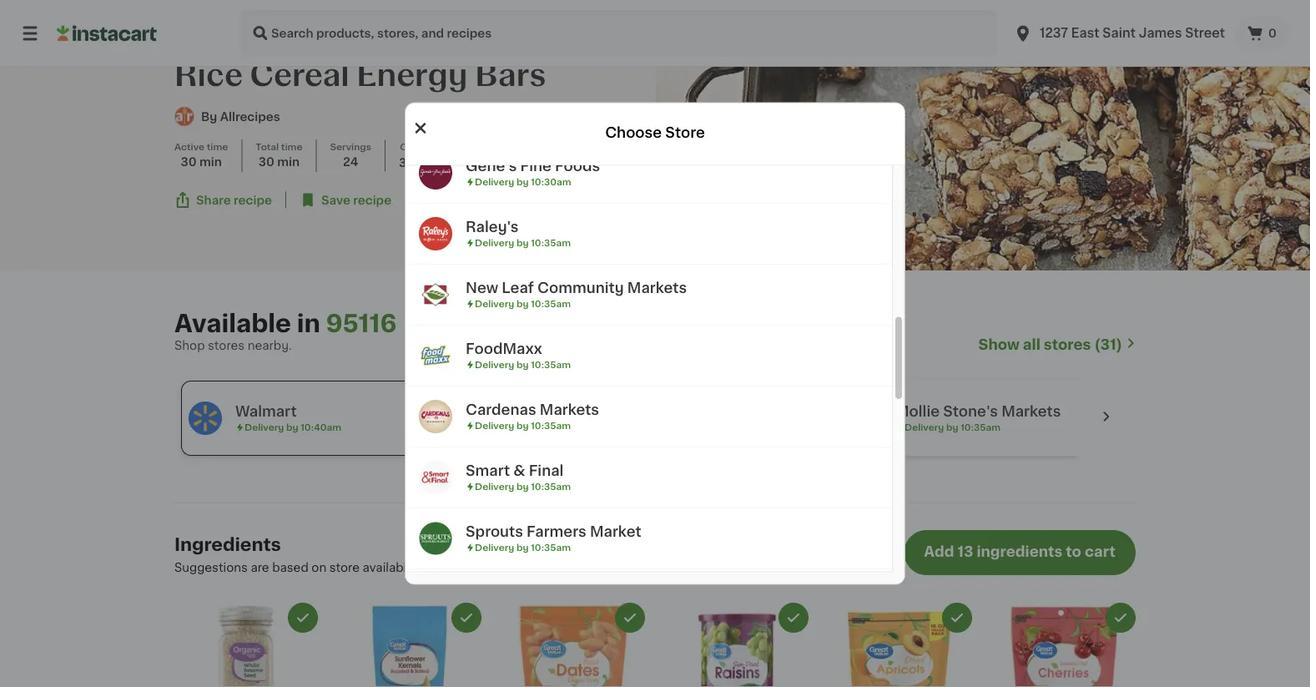 Task type: locate. For each thing, give the bounding box(es) containing it.
0 horizontal spatial stores
[[208, 340, 245, 352]]

bars
[[475, 60, 546, 90]]

foodmaxx
[[466, 342, 542, 356]]

unselect item image down the on the bottom left
[[459, 611, 474, 626]]

unselect item image for fourth 'product' group from right
[[623, 611, 638, 626]]

5 unselect item image from the left
[[1114, 611, 1129, 626]]

by down the gene's fine foods
[[517, 177, 529, 186]]

stores inside button
[[1044, 338, 1091, 352]]

1 horizontal spatial min
[[277, 156, 300, 168]]

save
[[321, 195, 350, 206]]

delivery down mollie
[[905, 423, 944, 432]]

10:35am for mollie stone's markets
[[961, 423, 1001, 432]]

markets right community
[[628, 281, 687, 295]]

2 time from the left
[[281, 142, 303, 152]]

store
[[330, 562, 360, 574]]

324
[[399, 157, 422, 169]]

30 inside active time 30 min
[[181, 156, 197, 168]]

total time 30 min
[[256, 142, 303, 168]]

delivery by 10:35am for mollie stone's markets
[[905, 423, 1001, 432]]

delivery by 10:35am down leaf
[[475, 299, 571, 308]]

3 product group from the left
[[502, 603, 645, 687]]

3 unselect item image from the left
[[623, 611, 638, 626]]

rice
[[174, 60, 243, 90]]

unselect item image down 'based'
[[296, 611, 311, 626]]

min
[[199, 156, 222, 168], [277, 156, 300, 168]]

stores right all
[[1044, 338, 1091, 352]]

markets right 'stone's'
[[1002, 405, 1061, 419]]

new
[[466, 281, 498, 295]]

delivery down foodmaxx
[[475, 360, 514, 369]]

markets up final
[[540, 403, 599, 417]]

2 min from the left
[[277, 156, 300, 168]]

min down active
[[199, 156, 222, 168]]

0 horizontal spatial recipe
[[234, 195, 272, 206]]

delivery by 10:35am down raley's
[[475, 238, 571, 247]]

all
[[1023, 338, 1041, 352]]

available
[[174, 312, 291, 336]]

recipe right save
[[353, 195, 392, 206]]

farmers
[[527, 524, 587, 539]]

delivery for foodmaxx
[[475, 360, 514, 369]]

delivery by 10:35am for sprouts farmers market
[[475, 543, 571, 552]]

0 vertical spatial to
[[1066, 545, 1082, 559]]

4 unselect item image from the left
[[786, 611, 801, 626]]

delivery down sprouts
[[475, 543, 514, 552]]

delivery by 10:35am up ingredient
[[475, 543, 571, 552]]

by down 'stone's'
[[947, 423, 959, 432]]

items
[[692, 562, 725, 574]]

unselect item image for first 'product' group from left
[[296, 611, 311, 626]]

0 horizontal spatial min
[[199, 156, 222, 168]]

4 product group from the left
[[665, 603, 809, 687]]

gene's fine foods
[[466, 159, 600, 173]]

30 down the total
[[259, 156, 274, 168]]

dialog
[[405, 102, 906, 630]]

by down foodmaxx
[[517, 360, 529, 369]]

by up ingredient
[[517, 543, 529, 552]]

mollie stone's markets
[[896, 405, 1061, 419]]

cart
[[1085, 545, 1116, 559]]

1 horizontal spatial recipe
[[353, 195, 392, 206]]

0 button
[[1235, 17, 1291, 50]]

delivery by 10:30am
[[475, 177, 571, 186]]

time right the total
[[281, 142, 303, 152]]

by allrecipes
[[201, 111, 280, 123]]

delivery by 10:35am down cardenas markets
[[475, 421, 571, 430]]

min for total time 30 min
[[277, 156, 300, 168]]

product group
[[174, 603, 318, 687], [338, 603, 482, 687], [502, 603, 645, 687], [665, 603, 809, 687], [829, 603, 972, 687], [993, 603, 1136, 687]]

share
[[196, 195, 231, 206]]

5 product group from the left
[[829, 603, 972, 687]]

active time 30 min
[[174, 142, 228, 168]]

(31)
[[1095, 338, 1123, 352]]

delivery by 10:35am
[[475, 238, 571, 247], [475, 299, 571, 308], [475, 360, 571, 369], [475, 421, 571, 430], [574, 423, 670, 432], [905, 423, 1001, 432], [475, 482, 571, 491], [475, 543, 571, 552]]

community
[[538, 281, 624, 295]]

to right the list
[[583, 562, 595, 574]]

list
[[563, 562, 580, 574]]

new leaf community markets image
[[419, 278, 452, 311]]

13
[[958, 545, 974, 559]]

1 horizontal spatial to
[[1066, 545, 1082, 559]]

show
[[979, 338, 1020, 352]]

recipe
[[234, 195, 272, 206], [353, 195, 392, 206]]

2 horizontal spatial markets
[[1002, 405, 1061, 419]]

30 down active
[[181, 156, 197, 168]]

2 recipe from the left
[[353, 195, 392, 206]]

leaf
[[502, 281, 534, 295]]

30
[[181, 156, 197, 168], [259, 156, 274, 168]]

1 min from the left
[[199, 156, 222, 168]]

rice cereal energy bars
[[174, 60, 546, 90]]

1 30 from the left
[[181, 156, 197, 168]]

time inside active time 30 min
[[207, 142, 228, 152]]

0 horizontal spatial 30
[[181, 156, 197, 168]]

stores
[[1044, 338, 1091, 352], [208, 340, 245, 352]]

6 product group from the left
[[993, 603, 1136, 687]]

store
[[666, 125, 705, 139]]

to inside add 13 ingredients to cart button
[[1066, 545, 1082, 559]]

1 recipe from the left
[[234, 195, 272, 206]]

delivery down new on the left
[[475, 299, 514, 308]]

1 horizontal spatial time
[[281, 142, 303, 152]]

cardenas markets image
[[419, 400, 452, 433]]

delivery down cardenas
[[475, 421, 514, 430]]

min for active time 30 min
[[199, 156, 222, 168]]

delivery by 10:35am down safeway
[[574, 423, 670, 432]]

new leaf community markets
[[466, 281, 687, 295]]

raley's image
[[419, 217, 452, 250]]

delivery for new leaf community markets
[[475, 299, 514, 308]]

recipe right share
[[234, 195, 272, 206]]

delivery by 10:35am down foodmaxx
[[475, 360, 571, 369]]

by for new leaf community markets
[[517, 299, 529, 308]]

2 30 from the left
[[259, 156, 274, 168]]

delivery for walmart
[[245, 423, 284, 432]]

save recipe button
[[300, 192, 392, 209]]

min inside active time 30 min
[[199, 156, 222, 168]]

to
[[1066, 545, 1082, 559], [583, 562, 595, 574]]

walmart
[[235, 405, 297, 419]]

by down cardenas markets
[[517, 421, 529, 430]]

1 horizontal spatial 30
[[259, 156, 274, 168]]

delivery by 10:35am for cardenas markets
[[475, 421, 571, 430]]

2 unselect item image from the left
[[459, 611, 474, 626]]

recipe inside button
[[353, 195, 392, 206]]

0 horizontal spatial time
[[207, 142, 228, 152]]

time
[[207, 142, 228, 152], [281, 142, 303, 152]]

delivery by 10:35am down &
[[475, 482, 571, 491]]

stores down available on the top of the page
[[208, 340, 245, 352]]

unselect item image for fourth 'product' group
[[786, 611, 801, 626]]

10:35am for cardenas markets
[[531, 421, 571, 430]]

by down leaf
[[517, 299, 529, 308]]

unselect item image down confirm
[[623, 611, 638, 626]]

unselect item image down cart
[[1114, 611, 1129, 626]]

walmart image
[[189, 402, 222, 435]]

delivery down raley's
[[475, 238, 514, 247]]

gene's fine foods image
[[419, 156, 452, 189]]

stores inside available in 95116 shop stores nearby.
[[208, 340, 245, 352]]

quantities.
[[753, 562, 814, 574]]

by for cardenas markets
[[517, 421, 529, 430]]

1 horizontal spatial stores
[[1044, 338, 1091, 352]]

delivery down the gene's
[[475, 177, 514, 186]]

1 unselect item image from the left
[[296, 611, 311, 626]]

instacart logo image
[[57, 23, 157, 43]]

30 inside total time 30 min
[[259, 156, 274, 168]]

are
[[251, 562, 269, 574]]

10:35am
[[531, 238, 571, 247], [531, 299, 571, 308], [531, 360, 571, 369], [531, 421, 571, 430], [630, 423, 670, 432], [961, 423, 1001, 432], [531, 482, 571, 491], [531, 543, 571, 552]]

by down &
[[517, 482, 529, 491]]

0 horizontal spatial to
[[583, 562, 595, 574]]

time right active
[[207, 142, 228, 152]]

stone's
[[943, 405, 998, 419]]

delivery down smart
[[475, 482, 514, 491]]

1 product group from the left
[[174, 603, 318, 687]]

market
[[590, 524, 642, 539]]

1 time from the left
[[207, 142, 228, 152]]

delivery down "walmart"
[[245, 423, 284, 432]]

delivery by 10:35am down 'stone's'
[[905, 423, 1001, 432]]

the
[[457, 562, 476, 574]]

min inside total time 30 min
[[277, 156, 300, 168]]

by down safeway
[[616, 423, 628, 432]]

and
[[728, 562, 750, 574]]

by left 10:40am
[[286, 423, 298, 432]]

delivery for mollie stone's markets
[[905, 423, 944, 432]]

2 product group from the left
[[338, 603, 482, 687]]

delivery down safeway
[[574, 423, 614, 432]]

servings
[[330, 142, 371, 152]]

to left cart
[[1066, 545, 1082, 559]]

markets
[[628, 281, 687, 295], [540, 403, 599, 417], [1002, 405, 1061, 419]]

unselect item image
[[950, 611, 965, 626]]

unselect item image down quantities.
[[786, 611, 801, 626]]

by
[[517, 177, 529, 186], [517, 238, 529, 247], [517, 299, 529, 308], [517, 360, 529, 369], [517, 421, 529, 430], [286, 423, 298, 432], [616, 423, 628, 432], [947, 423, 959, 432], [517, 482, 529, 491], [517, 543, 529, 552]]

time inside total time 30 min
[[281, 142, 303, 152]]

30 for active time 30 min
[[181, 156, 197, 168]]

min down the total
[[277, 156, 300, 168]]

&
[[514, 464, 525, 478]]

cereal
[[250, 60, 349, 90]]

total
[[256, 142, 279, 152]]

24
[[343, 156, 358, 168]]

recipe inside button
[[234, 195, 272, 206]]

by down raley's
[[517, 238, 529, 247]]

unselect item image
[[296, 611, 311, 626], [459, 611, 474, 626], [623, 611, 638, 626], [786, 611, 801, 626], [1114, 611, 1129, 626]]

availability.
[[363, 562, 428, 574]]



Task type: describe. For each thing, give the bounding box(es) containing it.
on
[[312, 562, 327, 574]]

unselect item image for 2nd 'product' group from the left
[[459, 611, 474, 626]]

delivery for raley's
[[475, 238, 514, 247]]

confirm
[[598, 562, 643, 574]]

delivery by 10:35am for safeway
[[574, 423, 670, 432]]

smart & final
[[466, 464, 564, 478]]

gene's
[[466, 159, 517, 173]]

shop
[[174, 340, 205, 352]]

suggestions
[[174, 562, 248, 574]]

delivery for safeway
[[574, 423, 614, 432]]

final
[[529, 464, 564, 478]]

by for mollie stone's markets
[[947, 423, 959, 432]]

30 for total time 30 min
[[259, 156, 274, 168]]

cardenas markets
[[466, 403, 599, 417]]

mollie
[[896, 405, 940, 419]]

smart & final image
[[419, 461, 452, 494]]

95116
[[326, 312, 397, 336]]

recipe for save recipe
[[353, 195, 392, 206]]

servings 24
[[330, 142, 371, 168]]

delivery for smart & final
[[475, 482, 514, 491]]

95116 button
[[326, 311, 397, 338]]

by for foodmaxx
[[517, 360, 529, 369]]

unselect item image for first 'product' group from right
[[1114, 611, 1129, 626]]

safeway
[[565, 405, 628, 419]]

raley's
[[466, 220, 519, 234]]

delivery for cardenas markets
[[475, 421, 514, 430]]

delivery for sprouts farmers market
[[475, 543, 514, 552]]

fine
[[520, 159, 552, 173]]

available in 95116 shop stores nearby.
[[174, 312, 397, 352]]

active
[[174, 142, 205, 152]]

delivery by 10:35am for new leaf community markets
[[475, 299, 571, 308]]

10:40am
[[301, 423, 342, 432]]

time for total time 30 min
[[281, 142, 303, 152]]

sprouts farmers market
[[466, 524, 642, 539]]

sprouts
[[466, 524, 523, 539]]

add
[[924, 545, 955, 559]]

delivery by 10:35am for raley's
[[475, 238, 571, 247]]

10:35am for raley's
[[531, 238, 571, 247]]

by for smart & final
[[517, 482, 529, 491]]

by for sprouts farmers market
[[517, 543, 529, 552]]

by for walmart
[[286, 423, 298, 432]]

recipe for share recipe
[[234, 195, 272, 206]]

ingredients
[[977, 545, 1063, 559]]

energy
[[357, 60, 468, 90]]

share recipe
[[196, 195, 272, 206]]

10:35am for sprouts farmers market
[[531, 543, 571, 552]]

nearby.
[[248, 340, 292, 352]]

choose store
[[605, 125, 705, 139]]

use
[[431, 562, 454, 574]]

add 13 ingredients to cart
[[924, 545, 1116, 559]]

show all stores (31)
[[979, 338, 1123, 352]]

in
[[297, 312, 320, 336]]

sprouts farmers market image
[[419, 522, 452, 555]]

by for raley's
[[517, 238, 529, 247]]

calories
[[400, 142, 439, 152]]

time for active time 30 min
[[207, 142, 228, 152]]

10:35am for safeway
[[630, 423, 670, 432]]

safeway image
[[518, 402, 552, 435]]

1 vertical spatial to
[[583, 562, 595, 574]]

suggestions are based on store availability. use the full ingredient list to confirm correct items and quantities.
[[174, 562, 814, 574]]

delivery by 10:35am for foodmaxx
[[475, 360, 571, 369]]

delivery by 10:40am
[[245, 423, 342, 432]]

0
[[1269, 28, 1277, 39]]

10:30am
[[531, 177, 571, 186]]

full
[[479, 562, 497, 574]]

10:35am for new leaf community markets
[[531, 299, 571, 308]]

delivery for gene's fine foods
[[475, 177, 514, 186]]

foodmaxx image
[[419, 339, 452, 372]]

share recipe button
[[174, 192, 272, 209]]

dialog containing choose store
[[405, 102, 906, 630]]

delivery by 10:35am for smart & final
[[475, 482, 571, 491]]

smart
[[466, 464, 510, 478]]

add 13 ingredients to cart button
[[904, 530, 1136, 576]]

by for gene's fine foods
[[517, 177, 529, 186]]

choose
[[605, 125, 662, 139]]

save recipe
[[321, 195, 392, 206]]

allrecipes
[[220, 111, 280, 123]]

correct
[[646, 562, 689, 574]]

cardenas
[[466, 403, 536, 417]]

10:35am for smart & final
[[531, 482, 571, 491]]

ingredient
[[500, 562, 560, 574]]

rice cereal energy bars image
[[655, 0, 1311, 271]]

based
[[272, 562, 309, 574]]

foods
[[555, 159, 600, 173]]

0 horizontal spatial markets
[[540, 403, 599, 417]]

show all stores (31) button
[[979, 336, 1136, 354]]

1 horizontal spatial markets
[[628, 281, 687, 295]]

10:35am for foodmaxx
[[531, 360, 571, 369]]

by for safeway
[[616, 423, 628, 432]]

by
[[201, 111, 217, 123]]



Task type: vqa. For each thing, say whether or not it's contained in the screenshot.
New Leaf Community Markets Delivery by 10:35am
yes



